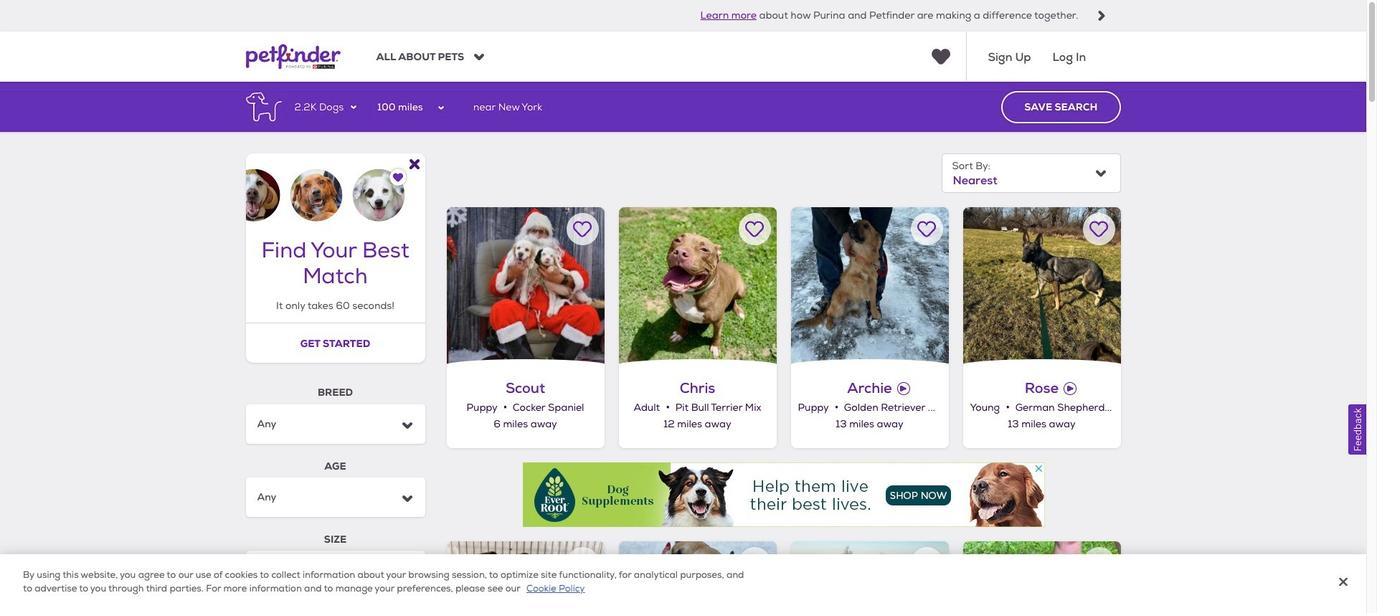 Task type: vqa. For each thing, say whether or not it's contained in the screenshot.
Courtesy Post: Syrian Hamster, adoptable Hamster, Adult Female Hamster, 95 miles away. IMAGE
no



Task type: locate. For each thing, give the bounding box(es) containing it.
has video image
[[1064, 383, 1077, 395]]

petfinder home image
[[246, 32, 340, 82]]

main content
[[0, 82, 1366, 613]]

lonny, adoptable dog, adult male carolina dog & akita mix, 13 miles away, has video. image
[[619, 542, 776, 613]]

chris, adoptable dog, adult male pit bull terrier mix, 12 miles away. image
[[619, 208, 776, 365]]

privacy alert dialog
[[0, 554, 1366, 613]]



Task type: describe. For each thing, give the bounding box(es) containing it.
brooklyn, adoptable dog, adult male pit bull terrier mix, 13 miles away. image
[[963, 542, 1121, 613]]

trevor, adoptable dog, puppy male american staffordshire terrier mix, 13 miles away. image
[[446, 542, 604, 613]]

archie , adoptable dog, puppy male golden retriever & german shepherd dog mix, 13 miles away, has video. image
[[791, 208, 948, 365]]

jenny, adoptable dog, adult female cattle dog, 13 miles away. image
[[791, 542, 948, 613]]

has video image
[[897, 383, 910, 395]]

rose, adoptable dog, young female german shepherd dog, 13 miles away, has video. image
[[963, 208, 1121, 365]]

advertisement element
[[522, 463, 1045, 527]]

scout, adoptable dog, puppy male cocker spaniel, 6 miles away. image
[[446, 208, 604, 365]]

potential dog matches image
[[246, 154, 425, 222]]



